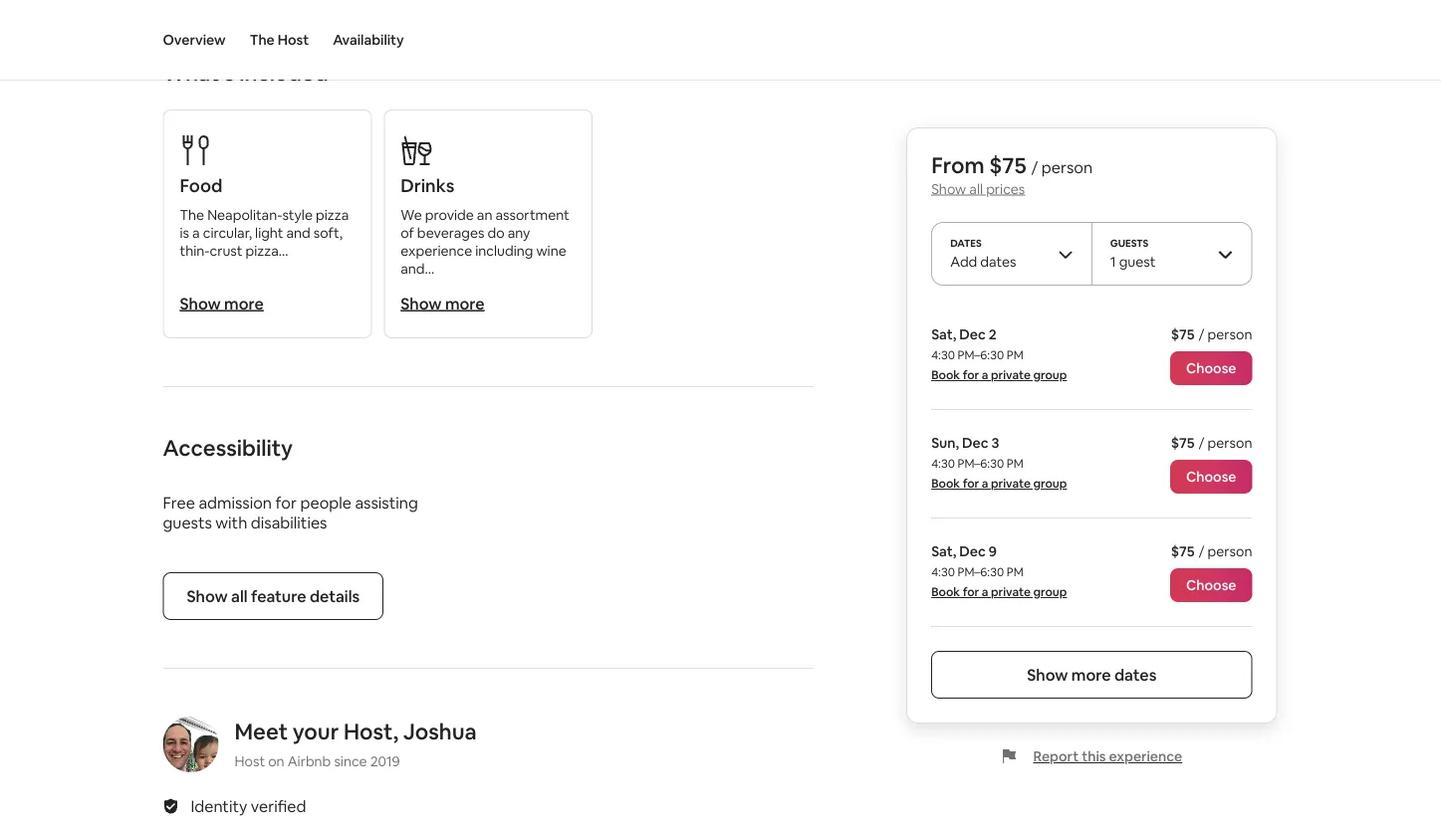 Task type: locate. For each thing, give the bounding box(es) containing it.
0 horizontal spatial show more link
[[180, 293, 264, 314]]

2 vertical spatial pm
[[1007, 565, 1024, 580]]

experience right this
[[1109, 748, 1183, 766]]

0 vertical spatial host
[[278, 31, 309, 49]]

2 vertical spatial 4:30
[[932, 565, 955, 580]]

4:30 inside sat, dec 2 4:30 pm–6:30 pm book for a private group
[[932, 348, 955, 363]]

1 vertical spatial dates
[[1115, 665, 1157, 685]]

a inside 'sun, dec 3 4:30 pm–6:30 pm book for a private group'
[[982, 476, 989, 492]]

the inside the host button
[[250, 31, 275, 49]]

a for sat, dec 2
[[982, 368, 989, 383]]

people
[[300, 493, 352, 513]]

$75 for sat, dec 2
[[1171, 326, 1195, 344]]

1 vertical spatial choose link
[[1170, 460, 1253, 494]]

1 horizontal spatial host
[[278, 31, 309, 49]]

book for a private group link down 9
[[932, 585, 1067, 600]]

book for a private group link down 3
[[932, 476, 1067, 492]]

show more link for drinks
[[401, 293, 485, 314]]

2 vertical spatial private
[[991, 585, 1031, 600]]

1 vertical spatial private
[[991, 476, 1031, 492]]

for for sat, dec 9
[[963, 585, 979, 600]]

1 vertical spatial choose
[[1186, 468, 1237, 486]]

3 private from the top
[[991, 585, 1031, 600]]

1
[[1110, 253, 1116, 271]]

private inside sat, dec 2 4:30 pm–6:30 pm book for a private group
[[991, 368, 1031, 383]]

the up what's included
[[250, 31, 275, 49]]

choose for 3
[[1186, 468, 1237, 486]]

choose link
[[1170, 352, 1253, 385], [1170, 460, 1253, 494], [1170, 569, 1253, 603]]

3
[[992, 434, 1000, 452]]

private inside 'sun, dec 3 4:30 pm–6:30 pm book for a private group'
[[991, 476, 1031, 492]]

private down 9
[[991, 585, 1031, 600]]

3 choose from the top
[[1186, 577, 1237, 595]]

1 $75 / person from the top
[[1171, 326, 1253, 344]]

for inside 'sun, dec 3 4:30 pm–6:30 pm book for a private group'
[[963, 476, 979, 492]]

group for 2
[[1033, 368, 1067, 383]]

1 group from the top
[[1033, 368, 1067, 383]]

pm–6:30 down 3
[[958, 456, 1004, 472]]

0 horizontal spatial host
[[235, 753, 265, 771]]

pm–6:30 inside sat, dec 2 4:30 pm–6:30 pm book for a private group
[[958, 348, 1004, 363]]

show down 'thin-'
[[180, 293, 221, 314]]

assortment
[[496, 206, 570, 224]]

/ for 3
[[1199, 434, 1205, 452]]

verified
[[251, 796, 306, 817]]

1 horizontal spatial experience
[[1109, 748, 1183, 766]]

sat, inside sat, dec 9 4:30 pm–6:30 pm book for a private group
[[932, 543, 957, 561]]

host up the 'included'
[[278, 31, 309, 49]]

style
[[282, 206, 313, 224]]

pm
[[1007, 348, 1024, 363], [1007, 456, 1024, 472], [1007, 565, 1024, 580]]

$75 / person for 3
[[1171, 434, 1253, 452]]

4:30 inside sat, dec 9 4:30 pm–6:30 pm book for a private group
[[932, 565, 955, 580]]

pm–6:30 for 3
[[958, 456, 1004, 472]]

pm–6:30 inside 'sun, dec 3 4:30 pm–6:30 pm book for a private group'
[[958, 456, 1004, 472]]

0 vertical spatial pm–6:30
[[958, 348, 1004, 363]]

0 horizontal spatial dates
[[981, 253, 1017, 271]]

group inside sat, dec 2 4:30 pm–6:30 pm book for a private group
[[1033, 368, 1067, 383]]

0 vertical spatial $75 / person
[[1171, 326, 1253, 344]]

2 pm from the top
[[1007, 456, 1024, 472]]

group inside sat, dec 9 4:30 pm–6:30 pm book for a private group
[[1033, 585, 1067, 600]]

2 vertical spatial choose
[[1186, 577, 1237, 595]]

disabilities
[[251, 512, 327, 533]]

1 vertical spatial host
[[235, 753, 265, 771]]

0 vertical spatial dates
[[981, 253, 1017, 271]]

1 vertical spatial book for a private group link
[[932, 476, 1067, 492]]

2 vertical spatial group
[[1033, 585, 1067, 600]]

3 book from the top
[[932, 585, 960, 600]]

1 horizontal spatial dates
[[1115, 665, 1157, 685]]

0 vertical spatial choose
[[1186, 360, 1237, 378]]

1 show more from the left
[[180, 293, 264, 314]]

for inside sat, dec 2 4:30 pm–6:30 pm book for a private group
[[963, 368, 979, 383]]

sat,
[[932, 326, 957, 344], [932, 543, 957, 561]]

2 vertical spatial book for a private group link
[[932, 585, 1067, 600]]

1 vertical spatial pm–6:30
[[958, 456, 1004, 472]]

private
[[991, 368, 1031, 383], [991, 476, 1031, 492], [991, 585, 1031, 600]]

private down 2
[[991, 368, 1031, 383]]

book for a private group link
[[932, 368, 1067, 383], [932, 476, 1067, 492], [932, 585, 1067, 600]]

1 vertical spatial $75 / person
[[1171, 434, 1253, 452]]

dec left 9
[[960, 543, 986, 561]]

2 vertical spatial $75 / person
[[1171, 543, 1253, 561]]

0 vertical spatial experience
[[401, 242, 472, 260]]

0 vertical spatial the
[[250, 31, 275, 49]]

0 vertical spatial private
[[991, 368, 1031, 383]]

/
[[1031, 157, 1038, 177], [1199, 326, 1205, 344], [1199, 434, 1205, 452], [1199, 543, 1205, 561]]

free
[[163, 493, 195, 513]]

2 horizontal spatial more
[[1072, 665, 1111, 685]]

included
[[239, 58, 328, 87]]

2 vertical spatial choose link
[[1170, 569, 1253, 603]]

private for sun, dec 3
[[991, 476, 1031, 492]]

1 book for a private group link from the top
[[932, 368, 1067, 383]]

show more dates link
[[932, 651, 1253, 699]]

3 pm–6:30 from the top
[[958, 565, 1004, 580]]

$75 / person
[[1171, 326, 1253, 344], [1171, 434, 1253, 452], [1171, 543, 1253, 561]]

1 vertical spatial 4:30
[[932, 456, 955, 472]]

1 horizontal spatial show more link
[[401, 293, 485, 314]]

choose link for 2
[[1170, 352, 1253, 385]]

add
[[950, 253, 977, 271]]

book inside sat, dec 2 4:30 pm–6:30 pm book for a private group
[[932, 368, 960, 383]]

show more down "crust"
[[180, 293, 264, 314]]

0 vertical spatial choose link
[[1170, 352, 1253, 385]]

experience down provide
[[401, 242, 472, 260]]

is
[[180, 224, 189, 242]]

host
[[278, 31, 309, 49], [235, 753, 265, 771]]

1 horizontal spatial the
[[250, 31, 275, 49]]

3 4:30 from the top
[[932, 565, 955, 580]]

/ for 9
[[1199, 543, 1205, 561]]

dates inside the dates add dates
[[981, 253, 1017, 271]]

show inside show more dates link
[[1027, 665, 1068, 685]]

beverages
[[417, 224, 484, 242]]

drinks we provide an assortment of beverages do any experience including wine and...
[[401, 174, 570, 278]]

show down the from
[[932, 180, 967, 198]]

from
[[932, 151, 985, 179]]

a inside sat, dec 2 4:30 pm–6:30 pm book for a private group
[[982, 368, 989, 383]]

0 horizontal spatial show more
[[180, 293, 264, 314]]

2 group from the top
[[1033, 476, 1067, 492]]

the down food
[[180, 206, 204, 224]]

person inside from $75 / person show all prices
[[1042, 157, 1093, 177]]

$75 / person for 2
[[1171, 326, 1253, 344]]

dates right add
[[981, 253, 1017, 271]]

private for sat, dec 2
[[991, 368, 1031, 383]]

sat, inside sat, dec 2 4:30 pm–6:30 pm book for a private group
[[932, 326, 957, 344]]

choose for 9
[[1186, 577, 1237, 595]]

2 4:30 from the top
[[932, 456, 955, 472]]

1 book from the top
[[932, 368, 960, 383]]

host left on
[[235, 753, 265, 771]]

2 show more link from the left
[[401, 293, 485, 314]]

all left the prices
[[970, 180, 983, 198]]

show up report
[[1027, 665, 1068, 685]]

more down "crust"
[[224, 293, 264, 314]]

0 vertical spatial book
[[932, 368, 960, 383]]

drinks
[[401, 174, 454, 198]]

including
[[475, 242, 533, 260]]

1 vertical spatial sat,
[[932, 543, 957, 561]]

2 show more from the left
[[401, 293, 485, 314]]

dates
[[981, 253, 1017, 271], [1115, 665, 1157, 685]]

dec for 2
[[960, 326, 986, 344]]

show more link down "crust"
[[180, 293, 264, 314]]

show more down and...
[[401, 293, 485, 314]]

show
[[932, 180, 967, 198], [180, 293, 221, 314], [401, 293, 442, 314], [187, 586, 228, 607], [1027, 665, 1068, 685]]

dec inside 'sun, dec 3 4:30 pm–6:30 pm book for a private group'
[[962, 434, 989, 452]]

dates add dates
[[950, 237, 1017, 271]]

pm–6:30
[[958, 348, 1004, 363], [958, 456, 1004, 472], [958, 565, 1004, 580]]

pm–6:30 inside sat, dec 9 4:30 pm–6:30 pm book for a private group
[[958, 565, 1004, 580]]

1 choose link from the top
[[1170, 352, 1253, 385]]

all left feature
[[231, 586, 248, 607]]

book for a private group link for sat, dec 9
[[932, 585, 1067, 600]]

a
[[192, 224, 200, 242], [982, 368, 989, 383], [982, 476, 989, 492], [982, 585, 989, 600]]

all inside show all feature details button
[[231, 586, 248, 607]]

book for a private group link down 2
[[932, 368, 1067, 383]]

book for a private group link for sat, dec 2
[[932, 368, 1067, 383]]

2 choose from the top
[[1186, 468, 1237, 486]]

0 vertical spatial dec
[[960, 326, 986, 344]]

1 4:30 from the top
[[932, 348, 955, 363]]

4:30 inside 'sun, dec 3 4:30 pm–6:30 pm book for a private group'
[[932, 456, 955, 472]]

sat, dec 9 4:30 pm–6:30 pm book for a private group
[[932, 543, 1067, 600]]

meet
[[235, 718, 288, 746]]

sat, left 9
[[932, 543, 957, 561]]

$75
[[989, 151, 1027, 179], [1171, 326, 1195, 344], [1171, 434, 1195, 452], [1171, 543, 1195, 561]]

2 vertical spatial dec
[[960, 543, 986, 561]]

dec inside sat, dec 2 4:30 pm–6:30 pm book for a private group
[[960, 326, 986, 344]]

choose
[[1186, 360, 1237, 378], [1186, 468, 1237, 486], [1186, 577, 1237, 595]]

0 horizontal spatial experience
[[401, 242, 472, 260]]

show more link down and...
[[401, 293, 485, 314]]

2 vertical spatial book
[[932, 585, 960, 600]]

a for sun, dec 3
[[982, 476, 989, 492]]

a for sat, dec 9
[[982, 585, 989, 600]]

1 pm–6:30 from the top
[[958, 348, 1004, 363]]

on
[[268, 753, 284, 771]]

do
[[488, 224, 505, 242]]

group for 3
[[1033, 476, 1067, 492]]

2 pm–6:30 from the top
[[958, 456, 1004, 472]]

pm inside sat, dec 9 4:30 pm–6:30 pm book for a private group
[[1007, 565, 1024, 580]]

$75 for sun, dec 3
[[1171, 434, 1195, 452]]

more up report this experience button
[[1072, 665, 1111, 685]]

group for 9
[[1033, 585, 1067, 600]]

0 vertical spatial book for a private group link
[[932, 368, 1067, 383]]

1 choose from the top
[[1186, 360, 1237, 378]]

3 group from the top
[[1033, 585, 1067, 600]]

3 book for a private group link from the top
[[932, 585, 1067, 600]]

food the neapolitan-style pizza is a circular, light and soft, thin-crust pizza...
[[180, 174, 349, 260]]

0 horizontal spatial all
[[231, 586, 248, 607]]

group
[[1033, 368, 1067, 383], [1033, 476, 1067, 492], [1033, 585, 1067, 600]]

dec
[[960, 326, 986, 344], [962, 434, 989, 452], [960, 543, 986, 561]]

3 choose link from the top
[[1170, 569, 1253, 603]]

4:30
[[932, 348, 955, 363], [932, 456, 955, 472], [932, 565, 955, 580]]

private for sat, dec 9
[[991, 585, 1031, 600]]

2 $75 / person from the top
[[1171, 434, 1253, 452]]

1 horizontal spatial show more
[[401, 293, 485, 314]]

0 vertical spatial pm
[[1007, 348, 1024, 363]]

identity
[[191, 796, 247, 817]]

prices
[[986, 180, 1025, 198]]

1 vertical spatial group
[[1033, 476, 1067, 492]]

1 vertical spatial book
[[932, 476, 960, 492]]

0 vertical spatial 4:30
[[932, 348, 955, 363]]

experience
[[401, 242, 472, 260], [1109, 748, 1183, 766]]

3 pm from the top
[[1007, 565, 1024, 580]]

experience inside drinks we provide an assortment of beverages do any experience including wine and...
[[401, 242, 472, 260]]

1 pm from the top
[[1007, 348, 1024, 363]]

0 vertical spatial all
[[970, 180, 983, 198]]

2 book for a private group link from the top
[[932, 476, 1067, 492]]

more inside show more dates link
[[1072, 665, 1111, 685]]

sat, dec 2 4:30 pm–6:30 pm book for a private group
[[932, 326, 1067, 383]]

9
[[989, 543, 997, 561]]

1 private from the top
[[991, 368, 1031, 383]]

for
[[963, 368, 979, 383], [963, 476, 979, 492], [275, 493, 297, 513], [963, 585, 979, 600]]

report this experience button
[[1002, 748, 1183, 766]]

1 horizontal spatial more
[[445, 293, 485, 314]]

group inside 'sun, dec 3 4:30 pm–6:30 pm book for a private group'
[[1033, 476, 1067, 492]]

show all feature details
[[187, 586, 360, 607]]

pizza
[[316, 206, 349, 224]]

book for a private group link for sun, dec 3
[[932, 476, 1067, 492]]

sat, left 2
[[932, 326, 957, 344]]

identity verified
[[191, 796, 306, 817]]

1 sat, from the top
[[932, 326, 957, 344]]

dates for dates add dates
[[981, 253, 1017, 271]]

show inside from $75 / person show all prices
[[932, 180, 967, 198]]

0 vertical spatial sat,
[[932, 326, 957, 344]]

book inside sat, dec 9 4:30 pm–6:30 pm book for a private group
[[932, 585, 960, 600]]

$75 for sat, dec 9
[[1171, 543, 1195, 561]]

1 vertical spatial dec
[[962, 434, 989, 452]]

2 choose link from the top
[[1170, 460, 1253, 494]]

2 vertical spatial pm–6:30
[[958, 565, 1004, 580]]

all
[[970, 180, 983, 198], [231, 586, 248, 607]]

2 book from the top
[[932, 476, 960, 492]]

free admission for people assisting guests with disabilities
[[163, 493, 418, 533]]

person
[[1042, 157, 1093, 177], [1208, 326, 1253, 344], [1208, 434, 1253, 452], [1208, 543, 1253, 561]]

more down including at the left of page
[[445, 293, 485, 314]]

private inside sat, dec 9 4:30 pm–6:30 pm book for a private group
[[991, 585, 1031, 600]]

show more for food
[[180, 293, 264, 314]]

1 show more link from the left
[[180, 293, 264, 314]]

dec left 3
[[962, 434, 989, 452]]

circular,
[[203, 224, 252, 242]]

show more link
[[180, 293, 264, 314], [401, 293, 485, 314]]

1 horizontal spatial all
[[970, 180, 983, 198]]

pm inside 'sun, dec 3 4:30 pm–6:30 pm book for a private group'
[[1007, 456, 1024, 472]]

dec left 2
[[960, 326, 986, 344]]

guests
[[1110, 237, 1149, 250]]

1 vertical spatial the
[[180, 206, 204, 224]]

private down 3
[[991, 476, 1031, 492]]

more
[[224, 293, 264, 314], [445, 293, 485, 314], [1072, 665, 1111, 685]]

0 horizontal spatial the
[[180, 206, 204, 224]]

4:30 for sun, dec 3
[[932, 456, 955, 472]]

for inside sat, dec 9 4:30 pm–6:30 pm book for a private group
[[963, 585, 979, 600]]

neapolitan-
[[207, 206, 282, 224]]

3 $75 / person from the top
[[1171, 543, 1253, 561]]

pm–6:30 down 9
[[958, 565, 1004, 580]]

sun,
[[932, 434, 959, 452]]

show all prices button
[[932, 180, 1025, 198]]

food
[[180, 174, 223, 198]]

1 vertical spatial all
[[231, 586, 248, 607]]

pm inside sat, dec 2 4:30 pm–6:30 pm book for a private group
[[1007, 348, 1024, 363]]

show down and...
[[401, 293, 442, 314]]

book inside 'sun, dec 3 4:30 pm–6:30 pm book for a private group'
[[932, 476, 960, 492]]

pm–6:30 down 2
[[958, 348, 1004, 363]]

dates up report this experience
[[1115, 665, 1157, 685]]

the
[[250, 31, 275, 49], [180, 206, 204, 224]]

show left feature
[[187, 586, 228, 607]]

2 private from the top
[[991, 476, 1031, 492]]

and
[[286, 224, 311, 242]]

dec inside sat, dec 9 4:30 pm–6:30 pm book for a private group
[[960, 543, 986, 561]]

learn more about the host, joshua. image
[[163, 717, 219, 773], [163, 717, 219, 773]]

2 sat, from the top
[[932, 543, 957, 561]]

1 vertical spatial pm
[[1007, 456, 1024, 472]]

1 vertical spatial experience
[[1109, 748, 1183, 766]]

0 horizontal spatial more
[[224, 293, 264, 314]]

for for sun, dec 3
[[963, 476, 979, 492]]

dates for show more dates
[[1115, 665, 1157, 685]]

pm–6:30 for 2
[[958, 348, 1004, 363]]

a inside sat, dec 9 4:30 pm–6:30 pm book for a private group
[[982, 585, 989, 600]]

0 vertical spatial group
[[1033, 368, 1067, 383]]



Task type: describe. For each thing, give the bounding box(es) containing it.
show more link for food
[[180, 293, 264, 314]]

meet your host, joshua host on airbnb since 2019
[[235, 718, 477, 771]]

dec for 9
[[960, 543, 986, 561]]

all inside from $75 / person show all prices
[[970, 180, 983, 198]]

pm–6:30 for 9
[[958, 565, 1004, 580]]

report
[[1033, 748, 1079, 766]]

/ for 2
[[1199, 326, 1205, 344]]

guest
[[1119, 253, 1156, 271]]

and...
[[401, 260, 435, 278]]

thin-
[[180, 242, 210, 260]]

overview button
[[163, 0, 226, 80]]

choose link for 3
[[1170, 460, 1253, 494]]

person for 2
[[1208, 326, 1253, 344]]

overview
[[163, 31, 226, 49]]

more for drinks
[[445, 293, 485, 314]]

wine
[[536, 242, 567, 260]]

show more dates
[[1027, 665, 1157, 685]]

sat, for sat, dec 9
[[932, 543, 957, 561]]

person for 3
[[1208, 434, 1253, 452]]

your
[[293, 718, 339, 746]]

light
[[255, 224, 283, 242]]

/ inside from $75 / person show all prices
[[1031, 157, 1038, 177]]

joshua
[[403, 718, 477, 746]]

assisting
[[355, 493, 418, 513]]

the host
[[250, 31, 309, 49]]

the inside food the neapolitan-style pizza is a circular, light and soft, thin-crust pizza...
[[180, 206, 204, 224]]

dec for 3
[[962, 434, 989, 452]]

for for sat, dec 2
[[963, 368, 979, 383]]

admission
[[199, 493, 272, 513]]

since
[[334, 753, 367, 771]]

pm for sat, dec 2
[[1007, 348, 1024, 363]]

host inside button
[[278, 31, 309, 49]]

a inside food the neapolitan-style pizza is a circular, light and soft, thin-crust pizza...
[[192, 224, 200, 242]]

$75 inside from $75 / person show all prices
[[989, 151, 1027, 179]]

guests
[[163, 512, 212, 533]]

host,
[[344, 718, 399, 746]]

dates
[[950, 237, 982, 250]]

show all feature details button
[[163, 573, 384, 621]]

more for food
[[224, 293, 264, 314]]

details
[[310, 586, 360, 607]]

soft,
[[314, 224, 343, 242]]

host inside meet your host, joshua host on airbnb since 2019
[[235, 753, 265, 771]]

accessibility
[[163, 434, 293, 462]]

book for sat, dec 9
[[932, 585, 960, 600]]

feature
[[251, 586, 306, 607]]

from $75 / person show all prices
[[932, 151, 1093, 198]]

the host button
[[250, 0, 309, 80]]

sun, dec 3 4:30 pm–6:30 pm book for a private group
[[932, 434, 1067, 492]]

pm for sat, dec 9
[[1007, 565, 1024, 580]]

2019
[[370, 753, 400, 771]]

airbnb
[[288, 753, 331, 771]]

what's included
[[163, 58, 328, 87]]

this
[[1082, 748, 1106, 766]]

pizza...
[[246, 242, 288, 260]]

person for 9
[[1208, 543, 1253, 561]]

we
[[401, 206, 422, 224]]

an
[[477, 206, 492, 224]]

book for sat, dec 2
[[932, 368, 960, 383]]

show more for drinks
[[401, 293, 485, 314]]

choose for 2
[[1186, 360, 1237, 378]]

pm for sun, dec 3
[[1007, 456, 1024, 472]]

4:30 for sat, dec 9
[[932, 565, 955, 580]]

book for sun, dec 3
[[932, 476, 960, 492]]

availability
[[333, 31, 404, 49]]

show inside show all feature details button
[[187, 586, 228, 607]]

report this experience
[[1033, 748, 1183, 766]]

guests 1 guest
[[1110, 237, 1156, 271]]

of
[[401, 224, 414, 242]]

crust
[[210, 242, 243, 260]]

sat, for sat, dec 2
[[932, 326, 957, 344]]

what's
[[163, 58, 235, 87]]

2
[[989, 326, 997, 344]]

for inside free admission for people assisting guests with disabilities
[[275, 493, 297, 513]]

any
[[508, 224, 530, 242]]

with
[[216, 512, 247, 533]]

4:30 for sat, dec 2
[[932, 348, 955, 363]]

choose link for 9
[[1170, 569, 1253, 603]]

availability button
[[333, 0, 404, 80]]

provide
[[425, 206, 474, 224]]

$75 / person for 9
[[1171, 543, 1253, 561]]



Task type: vqa. For each thing, say whether or not it's contained in the screenshot.
the and...
yes



